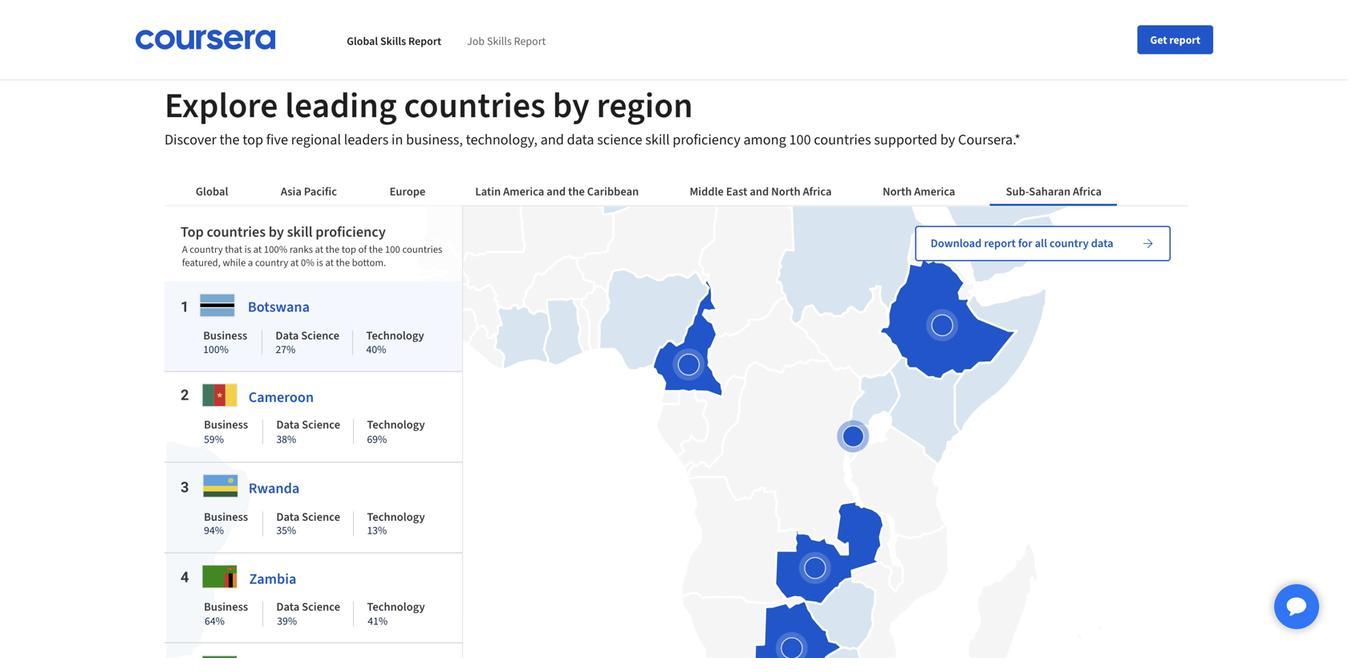 Task type: describe. For each thing, give the bounding box(es) containing it.
skills for job
[[487, 34, 512, 48]]

report for job skills report
[[514, 34, 546, 48]]

get
[[1151, 33, 1168, 47]]

skills for global
[[380, 34, 406, 48]]



Task type: locate. For each thing, give the bounding box(es) containing it.
1 horizontal spatial report
[[514, 34, 546, 48]]

job skills report link
[[467, 34, 546, 48]]

2 report from the left
[[514, 34, 546, 48]]

get report
[[1151, 33, 1201, 47]]

report
[[409, 34, 441, 48], [514, 34, 546, 48]]

0 horizontal spatial report
[[409, 34, 441, 48]]

0 horizontal spatial skills
[[380, 34, 406, 48]]

global skills report
[[347, 34, 441, 48]]

1 skills from the left
[[380, 34, 406, 48]]

global
[[347, 34, 378, 48]]

job
[[467, 34, 485, 48]]

2 skills from the left
[[487, 34, 512, 48]]

skills
[[380, 34, 406, 48], [487, 34, 512, 48]]

1 horizontal spatial skills
[[487, 34, 512, 48]]

global skills report link
[[347, 34, 441, 48]]

report
[[1170, 33, 1201, 47]]

job skills report
[[467, 34, 546, 48]]

skills right job
[[487, 34, 512, 48]]

report for global skills report
[[409, 34, 441, 48]]

report left job
[[409, 34, 441, 48]]

coursera logo image
[[135, 30, 276, 50]]

get report button
[[1138, 25, 1214, 54]]

1 report from the left
[[409, 34, 441, 48]]

skills right the global
[[380, 34, 406, 48]]

report right job
[[514, 34, 546, 48]]



Task type: vqa. For each thing, say whether or not it's contained in the screenshot.
"series" at the top of page
no



